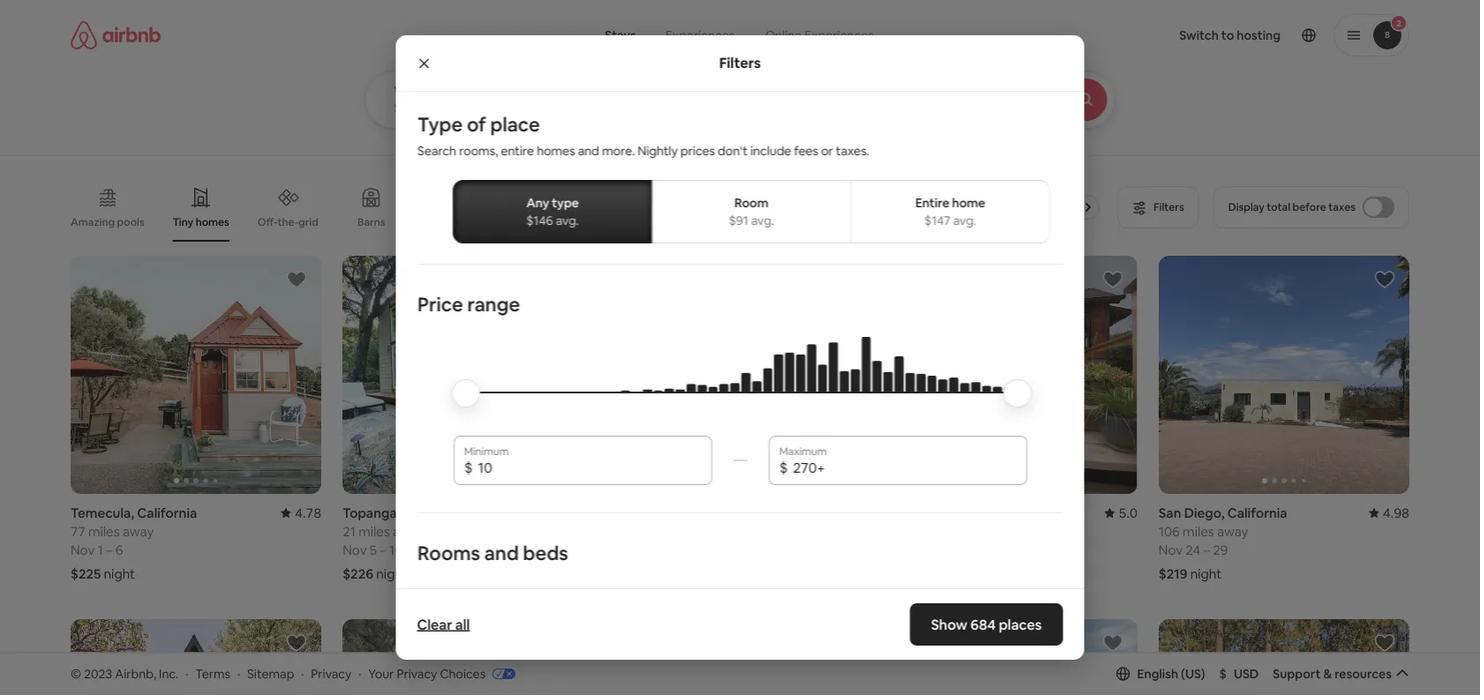 Task type: describe. For each thing, give the bounding box(es) containing it.
the-
[[278, 215, 298, 229]]

support & resources button
[[1273, 666, 1410, 682]]

add to wishlist: big bear lake, california image
[[1374, 633, 1396, 654]]

add to wishlist: rainbow, california image
[[1102, 269, 1124, 290]]

amazing for amazing views
[[580, 215, 624, 229]]

add to wishlist: temecula, california image
[[286, 269, 307, 290]]

lakefront
[[1078, 215, 1126, 229]]

$ usd
[[1220, 666, 1259, 682]]

2023
[[84, 666, 112, 682]]

1 vertical spatial and
[[484, 540, 518, 566]]

any type ‎$146 avg.
[[526, 195, 579, 229]]

beachfront
[[838, 215, 894, 229]]

don't
[[717, 143, 747, 159]]

4.97
[[839, 504, 866, 522]]

4.98
[[1383, 504, 1410, 522]]

avg. for any type ‎$146 avg.
[[555, 213, 579, 229]]

room ‎$91 avg.
[[728, 195, 774, 229]]

© 2023 airbnb, inc. ·
[[71, 666, 188, 682]]

off-
[[258, 215, 278, 229]]

684
[[971, 616, 996, 634]]

avg. inside the 'room ‎$91 avg.'
[[751, 213, 774, 229]]

inc.
[[159, 666, 179, 682]]

profile element
[[917, 0, 1410, 71]]

online
[[765, 27, 802, 43]]

add to wishlist: idyllwild-pine cove, california image
[[286, 633, 307, 654]]

rainbow,
[[887, 504, 943, 522]]

entire
[[500, 143, 534, 159]]

terms link
[[195, 666, 230, 682]]

homes inside type of place search rooms, entire homes and more. nightly prices don't include fees or taxes.
[[536, 143, 575, 159]]

where
[[394, 84, 427, 98]]

temecula,
[[71, 504, 134, 522]]

(us)
[[1181, 666, 1205, 682]]

amazing pools
[[71, 215, 144, 229]]

5
[[370, 542, 377, 559]]

4.78 out of 5 average rating image
[[281, 504, 321, 522]]

price range
[[417, 292, 520, 317]]

prices
[[680, 143, 715, 159]]

4.78
[[295, 504, 321, 522]]

$219
[[1159, 565, 1188, 583]]

2 experiences from the left
[[805, 27, 874, 43]]

barns
[[358, 215, 385, 229]]

106
[[1159, 523, 1180, 540]]

nightly
[[637, 143, 677, 159]]

taxes.
[[836, 143, 869, 159]]

amazing for amazing pools
[[71, 215, 115, 229]]

resources
[[1335, 666, 1392, 682]]

display
[[1228, 200, 1265, 214]]

more.
[[602, 143, 635, 159]]

night for 6
[[104, 565, 135, 583]]

topanga,
[[343, 504, 400, 522]]

4.97 out of 5 average rating image
[[825, 504, 866, 522]]

‎$146
[[526, 213, 553, 229]]

your
[[368, 666, 394, 682]]

online experiences link
[[750, 18, 889, 53]]

nov for 21
[[343, 542, 367, 559]]

littlerock,
[[615, 504, 678, 522]]

online experiences
[[765, 27, 874, 43]]

or
[[821, 143, 833, 159]]

away for temecula,
[[123, 523, 154, 540]]

taxes
[[1329, 200, 1356, 214]]

total
[[1267, 200, 1291, 214]]

california for temecula, california 77 miles away nov 1 – 6 $225 night
[[137, 504, 197, 522]]

type
[[417, 112, 462, 137]]

$225
[[71, 565, 101, 583]]

diego,
[[1184, 504, 1225, 522]]

mansions
[[684, 215, 731, 229]]

2 privacy from the left
[[397, 666, 437, 682]]

fees
[[794, 143, 818, 159]]

miles for 1
[[88, 523, 120, 540]]

‎$91
[[728, 213, 748, 229]]

english
[[1137, 666, 1179, 682]]

1 $ text field from the left
[[478, 459, 701, 476]]

$ for second $ text field from the right
[[464, 458, 472, 476]]

before
[[1293, 200, 1326, 214]]

rooms,
[[459, 143, 498, 159]]

topanga, california 21 miles away nov 5 – 10 $226 night
[[343, 504, 463, 583]]

tab list inside filters dialog
[[452, 180, 1050, 244]]

california for rainbow, california
[[946, 504, 1006, 522]]

sitemap link
[[247, 666, 294, 682]]

24
[[1186, 542, 1201, 559]]

rooms
[[417, 540, 480, 566]]

english (us) button
[[1116, 666, 1205, 682]]

san
[[1159, 504, 1181, 522]]

skiing
[[932, 215, 962, 229]]

california inside san diego, california 106 miles away nov 24 – 29 $219 night
[[1228, 504, 1288, 522]]

4.98 out of 5 average rating image
[[1369, 504, 1410, 522]]

add to wishlist: san diego, california image
[[1374, 269, 1396, 290]]

2 horizontal spatial $
[[1220, 666, 1227, 682]]

english (us)
[[1137, 666, 1205, 682]]

miles for 5
[[359, 523, 390, 540]]



Task type: locate. For each thing, give the bounding box(es) containing it.
show
[[699, 588, 731, 604], [931, 616, 968, 634]]

entire home ‎$147 avg.
[[915, 195, 985, 229]]

tiny
[[173, 215, 193, 229]]

stays
[[605, 27, 636, 43]]

away for topanga,
[[393, 523, 424, 540]]

california
[[137, 504, 197, 522], [681, 504, 741, 522], [403, 504, 463, 522], [946, 504, 1006, 522], [1228, 504, 1288, 522]]

$226
[[343, 565, 373, 583]]

privacy right your
[[397, 666, 437, 682]]

2 night from the left
[[376, 565, 408, 583]]

nov down 106
[[1159, 542, 1183, 559]]

1 nov from the left
[[71, 542, 95, 559]]

0 horizontal spatial miles
[[88, 523, 120, 540]]

Where field
[[394, 100, 625, 116]]

away
[[123, 523, 154, 540], [393, 523, 424, 540], [1217, 523, 1249, 540]]

places
[[999, 616, 1042, 634]]

3 – from the left
[[1204, 542, 1210, 559]]

choices
[[440, 666, 486, 682]]

2 away from the left
[[393, 523, 424, 540]]

support
[[1273, 666, 1321, 682]]

california right 'littlerock,'
[[681, 504, 741, 522]]

– inside san diego, california 106 miles away nov 24 – 29 $219 night
[[1204, 542, 1210, 559]]

6
[[116, 542, 123, 559]]

2 miles from the left
[[359, 523, 390, 540]]

4.95 out of 5 average rating image
[[553, 504, 594, 522]]

1 horizontal spatial avg.
[[751, 213, 774, 229]]

0 horizontal spatial night
[[104, 565, 135, 583]]

privacy left your
[[311, 666, 352, 682]]

·
[[186, 666, 188, 682], [237, 666, 240, 682], [301, 666, 304, 682], [359, 666, 361, 682]]

night down '24'
[[1191, 565, 1222, 583]]

3 miles from the left
[[1183, 523, 1214, 540]]

5.0
[[1119, 504, 1138, 522]]

10
[[389, 542, 403, 559]]

stays button
[[591, 18, 650, 53]]

– right '24'
[[1204, 542, 1210, 559]]

show inside button
[[699, 588, 731, 604]]

0 horizontal spatial amazing
[[71, 215, 115, 229]]

1 – from the left
[[106, 542, 113, 559]]

1
[[98, 542, 103, 559]]

– for 10
[[380, 542, 386, 559]]

experiences up filters on the top of the page
[[666, 27, 735, 43]]

away inside temecula, california 77 miles away nov 1 – 6 $225 night
[[123, 523, 154, 540]]

room
[[734, 195, 768, 211]]

california right temecula, on the left bottom of page
[[137, 504, 197, 522]]

1 horizontal spatial privacy
[[397, 666, 437, 682]]

1 privacy from the left
[[311, 666, 352, 682]]

‎$147
[[924, 213, 950, 229]]

display total before taxes button
[[1213, 186, 1410, 229]]

– for 6
[[106, 542, 113, 559]]

1 vertical spatial homes
[[196, 215, 229, 229]]

terms · sitemap · privacy
[[195, 666, 352, 682]]

3 away from the left
[[1217, 523, 1249, 540]]

1 horizontal spatial $ text field
[[793, 459, 1016, 476]]

experiences right online
[[805, 27, 874, 43]]

none search field containing stays
[[365, 0, 1164, 129]]

grid
[[298, 215, 318, 229]]

away inside topanga, california 21 miles away nov 5 – 10 $226 night
[[393, 523, 424, 540]]

0 vertical spatial show
[[699, 588, 731, 604]]

nov inside temecula, california 77 miles away nov 1 – 6 $225 night
[[71, 542, 95, 559]]

miles up 5
[[359, 523, 390, 540]]

1 vertical spatial show
[[931, 616, 968, 634]]

1 horizontal spatial nov
[[343, 542, 367, 559]]

0 horizontal spatial show
[[699, 588, 731, 604]]

$ text field up '4.95' on the left bottom
[[478, 459, 701, 476]]

night inside topanga, california 21 miles away nov 5 – 10 $226 night
[[376, 565, 408, 583]]

night for 10
[[376, 565, 408, 583]]

1 horizontal spatial show
[[931, 616, 968, 634]]

1 horizontal spatial $
[[779, 458, 787, 476]]

nov left 5
[[343, 542, 367, 559]]

1 night from the left
[[104, 565, 135, 583]]

littlerock, california
[[615, 504, 741, 522]]

amazing
[[580, 215, 624, 229], [71, 215, 115, 229]]

away up 6
[[123, 523, 154, 540]]

0 horizontal spatial nov
[[71, 542, 95, 559]]

terms
[[195, 666, 230, 682]]

2 horizontal spatial away
[[1217, 523, 1249, 540]]

your privacy choices link
[[368, 666, 516, 683]]

2 $ text field from the left
[[793, 459, 1016, 476]]

california inside topanga, california 21 miles away nov 5 – 10 $226 night
[[403, 504, 463, 522]]

amazing views
[[580, 215, 654, 229]]

1 horizontal spatial miles
[[359, 523, 390, 540]]

show map
[[699, 588, 760, 604]]

–
[[106, 542, 113, 559], [380, 542, 386, 559], [1204, 542, 1210, 559]]

avg. inside any type ‎$146 avg.
[[555, 213, 579, 229]]

your privacy choices
[[368, 666, 486, 682]]

nov for 77
[[71, 542, 95, 559]]

0 vertical spatial homes
[[536, 143, 575, 159]]

5 california from the left
[[1228, 504, 1288, 522]]

1 horizontal spatial –
[[380, 542, 386, 559]]

3 california from the left
[[403, 504, 463, 522]]

clear all
[[417, 616, 470, 634]]

california for littlerock, california
[[681, 504, 741, 522]]

1 horizontal spatial night
[[376, 565, 408, 583]]

1 away from the left
[[123, 523, 154, 540]]

omg!
[[771, 215, 799, 229]]

homes inside group
[[196, 215, 229, 229]]

miles inside temecula, california 77 miles away nov 1 – 6 $225 night
[[88, 523, 120, 540]]

place
[[490, 112, 540, 137]]

night down 6
[[104, 565, 135, 583]]

2 horizontal spatial night
[[1191, 565, 1222, 583]]

1 horizontal spatial amazing
[[580, 215, 624, 229]]

experiences inside button
[[666, 27, 735, 43]]

display total before taxes
[[1228, 200, 1356, 214]]

0 horizontal spatial experiences
[[666, 27, 735, 43]]

homes right entire
[[536, 143, 575, 159]]

california up rooms
[[403, 504, 463, 522]]

$ text field up 'rainbow,'
[[793, 459, 1016, 476]]

· left privacy link
[[301, 666, 304, 682]]

away inside san diego, california 106 miles away nov 24 – 29 $219 night
[[1217, 523, 1249, 540]]

homes
[[536, 143, 575, 159], [196, 215, 229, 229]]

amazing left views
[[580, 215, 624, 229]]

29
[[1213, 542, 1228, 559]]

· right terms
[[237, 666, 240, 682]]

avg. inside entire home ‎$147 avg.
[[953, 213, 976, 229]]

sitemap
[[247, 666, 294, 682]]

include
[[750, 143, 791, 159]]

night down 10
[[376, 565, 408, 583]]

off-the-grid
[[258, 215, 318, 229]]

2 california from the left
[[681, 504, 741, 522]]

price
[[417, 292, 463, 317]]

4 · from the left
[[359, 666, 361, 682]]

show left "map"
[[699, 588, 731, 604]]

nov inside san diego, california 106 miles away nov 24 – 29 $219 night
[[1159, 542, 1183, 559]]

– right 5
[[380, 542, 386, 559]]

· right inc.
[[186, 666, 188, 682]]

clear
[[417, 616, 452, 634]]

5.0 out of 5 average rating image
[[1105, 504, 1138, 522]]

avg. down type
[[555, 213, 579, 229]]

· left your
[[359, 666, 361, 682]]

avg. down room
[[751, 213, 774, 229]]

california up the 29 on the bottom of page
[[1228, 504, 1288, 522]]

california inside temecula, california 77 miles away nov 1 – 6 $225 night
[[137, 504, 197, 522]]

and
[[578, 143, 599, 159], [484, 540, 518, 566]]

1 · from the left
[[186, 666, 188, 682]]

rainbow, california
[[887, 504, 1006, 522]]

0 vertical spatial and
[[578, 143, 599, 159]]

show for show map
[[699, 588, 731, 604]]

nov left 1
[[71, 542, 95, 559]]

range
[[467, 292, 520, 317]]

3 night from the left
[[1191, 565, 1222, 583]]

1 horizontal spatial experiences
[[805, 27, 874, 43]]

1 horizontal spatial homes
[[536, 143, 575, 159]]

1 horizontal spatial and
[[578, 143, 599, 159]]

pools
[[117, 215, 144, 229]]

nov inside topanga, california 21 miles away nov 5 – 10 $226 night
[[343, 542, 367, 559]]

None search field
[[365, 0, 1164, 129]]

most stays cost more than $68 per night. image
[[467, 337, 1013, 444]]

2 · from the left
[[237, 666, 240, 682]]

1 california from the left
[[137, 504, 197, 522]]

1 avg. from the left
[[555, 213, 579, 229]]

2 horizontal spatial miles
[[1183, 523, 1214, 540]]

show map button
[[682, 575, 799, 618]]

0 horizontal spatial homes
[[196, 215, 229, 229]]

experiences
[[666, 27, 735, 43], [805, 27, 874, 43]]

california right 'rainbow,'
[[946, 504, 1006, 522]]

and inside type of place search rooms, entire homes and more. nightly prices don't include fees or taxes.
[[578, 143, 599, 159]]

cabins
[[510, 215, 544, 229]]

2 horizontal spatial –
[[1204, 542, 1210, 559]]

and left beds
[[484, 540, 518, 566]]

4.95
[[567, 504, 594, 522]]

©
[[71, 666, 81, 682]]

21
[[343, 523, 356, 540]]

77
[[71, 523, 85, 540]]

homes right tiny
[[196, 215, 229, 229]]

california for topanga, california 21 miles away nov 5 – 10 $226 night
[[403, 504, 463, 522]]

0 horizontal spatial away
[[123, 523, 154, 540]]

type
[[552, 195, 579, 211]]

add to wishlist: rainbow, california image
[[1102, 633, 1124, 654]]

tab list
[[452, 180, 1050, 244]]

show for show 684 places
[[931, 616, 968, 634]]

– right 1
[[106, 542, 113, 559]]

0 horizontal spatial $ text field
[[478, 459, 701, 476]]

any
[[526, 195, 549, 211]]

entire
[[915, 195, 949, 211]]

stays tab panel
[[365, 71, 1164, 129]]

– inside temecula, california 77 miles away nov 1 – 6 $225 night
[[106, 542, 113, 559]]

2 horizontal spatial avg.
[[953, 213, 976, 229]]

– inside topanga, california 21 miles away nov 5 – 10 $226 night
[[380, 542, 386, 559]]

tiny homes
[[173, 215, 229, 229]]

show 684 places
[[931, 616, 1042, 634]]

0 horizontal spatial avg.
[[555, 213, 579, 229]]

show inside filters dialog
[[931, 616, 968, 634]]

$ for 2nd $ text field from left
[[779, 458, 787, 476]]

0 horizontal spatial –
[[106, 542, 113, 559]]

night inside san diego, california 106 miles away nov 24 – 29 $219 night
[[1191, 565, 1222, 583]]

2 horizontal spatial nov
[[1159, 542, 1183, 559]]

avg. for entire home ‎$147 avg.
[[953, 213, 976, 229]]

group
[[71, 173, 1127, 242], [71, 256, 321, 494], [343, 256, 594, 494], [615, 256, 866, 494], [887, 256, 1138, 494], [1159, 256, 1410, 494], [71, 620, 321, 696], [343, 620, 594, 696], [615, 620, 866, 696], [887, 620, 1138, 696], [1159, 620, 1410, 696]]

airbnb,
[[115, 666, 156, 682]]

2 nov from the left
[[343, 542, 367, 559]]

0 horizontal spatial $
[[464, 458, 472, 476]]

0 horizontal spatial and
[[484, 540, 518, 566]]

amazing left pools
[[71, 215, 115, 229]]

1 horizontal spatial away
[[393, 523, 424, 540]]

group containing off-the-grid
[[71, 173, 1127, 242]]

of
[[466, 112, 486, 137]]

3 · from the left
[[301, 666, 304, 682]]

and left more.
[[578, 143, 599, 159]]

miles down temecula, on the left bottom of page
[[88, 523, 120, 540]]

search
[[417, 143, 456, 159]]

miles inside san diego, california 106 miles away nov 24 – 29 $219 night
[[1183, 523, 1214, 540]]

$ text field
[[478, 459, 701, 476], [793, 459, 1016, 476]]

1 experiences from the left
[[666, 27, 735, 43]]

2 avg. from the left
[[751, 213, 774, 229]]

privacy link
[[311, 666, 352, 682]]

show 684 places link
[[910, 604, 1063, 646]]

tab list containing any type ‎$146 avg.
[[452, 180, 1050, 244]]

all
[[455, 616, 470, 634]]

away up 10
[[393, 523, 424, 540]]

what can we help you find? tab list
[[591, 18, 750, 53]]

experiences button
[[650, 18, 750, 53]]

3 nov from the left
[[1159, 542, 1183, 559]]

0 horizontal spatial privacy
[[311, 666, 352, 682]]

3 avg. from the left
[[953, 213, 976, 229]]

miles up '24'
[[1183, 523, 1214, 540]]

4 california from the left
[[946, 504, 1006, 522]]

avg. down the home
[[953, 213, 976, 229]]

clear all button
[[408, 607, 479, 643]]

show left 684
[[931, 616, 968, 634]]

miles inside topanga, california 21 miles away nov 5 – 10 $226 night
[[359, 523, 390, 540]]

2 – from the left
[[380, 542, 386, 559]]

filters dialog
[[396, 35, 1084, 696]]

nov
[[71, 542, 95, 559], [343, 542, 367, 559], [1159, 542, 1183, 559]]

miles
[[88, 523, 120, 540], [359, 523, 390, 540], [1183, 523, 1214, 540]]

san diego, california 106 miles away nov 24 – 29 $219 night
[[1159, 504, 1288, 583]]

night inside temecula, california 77 miles away nov 1 – 6 $225 night
[[104, 565, 135, 583]]

away up the 29 on the bottom of page
[[1217, 523, 1249, 540]]

1 miles from the left
[[88, 523, 120, 540]]



Task type: vqa. For each thing, say whether or not it's contained in the screenshot.
Nov within the Topanga, California 21 miles away Nov 5 – 10 $226 night
yes



